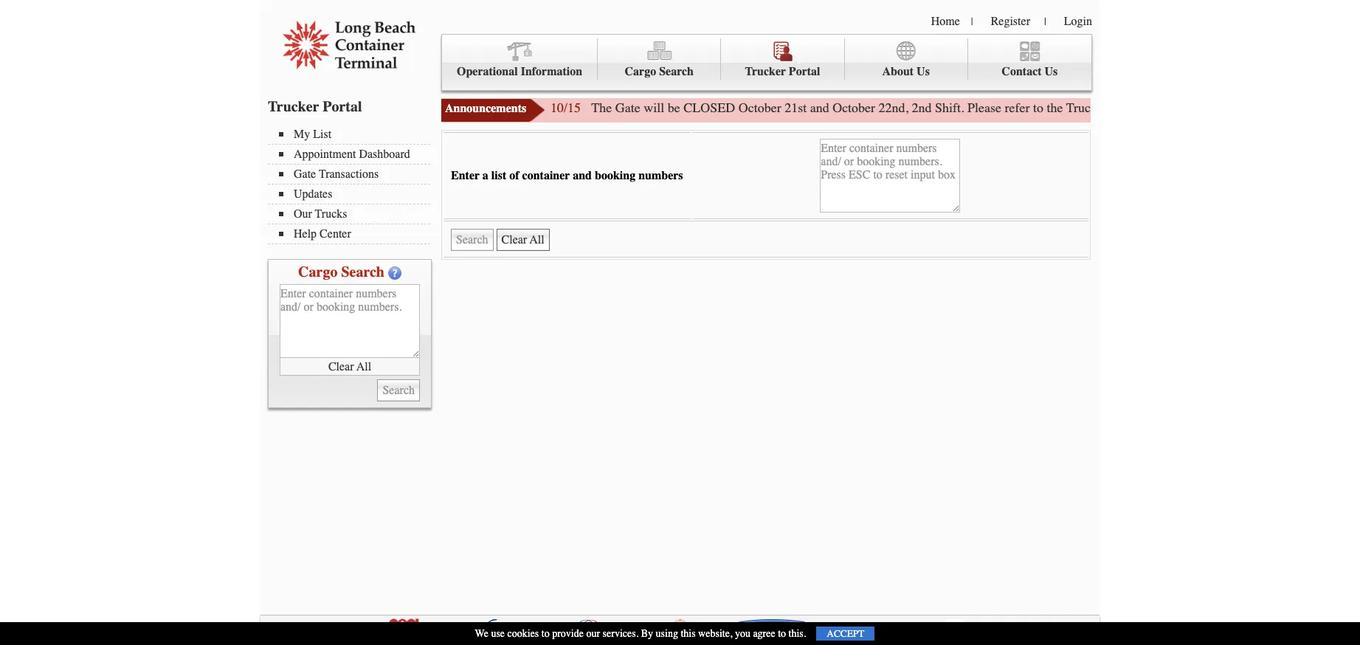 Task type: vqa. For each thing, say whether or not it's contained in the screenshot.
the bottommost Cargo
yes



Task type: describe. For each thing, give the bounding box(es) containing it.
trucks
[[315, 207, 347, 221]]

closed
[[684, 100, 736, 116]]

operational information
[[457, 65, 583, 78]]

trucker inside trucker portal link
[[745, 65, 786, 78]]

21st
[[785, 100, 807, 116]]

this.
[[789, 628, 807, 640]]

2 | from the left
[[1045, 16, 1047, 28]]

t
[[1360, 100, 1361, 116]]

trucker portal inside menu bar
[[745, 65, 821, 78]]

use
[[491, 628, 505, 640]]

web
[[1166, 100, 1188, 116]]

list
[[492, 169, 507, 182]]

contact us link
[[969, 38, 1092, 80]]

information
[[521, 65, 583, 78]]

operational
[[457, 65, 518, 78]]

trucker portal link
[[722, 38, 845, 80]]

using
[[656, 628, 678, 640]]

hours
[[1130, 100, 1162, 116]]

menu bar containing operational information
[[442, 34, 1093, 91]]

register
[[991, 15, 1031, 28]]

10/15 the gate will be closed october 21st and october 22nd, 2nd shift. please refer to the truck gate hours web page for further gate details for t
[[551, 100, 1361, 116]]

this
[[681, 628, 696, 640]]

updates
[[294, 188, 333, 201]]

0 horizontal spatial cargo search
[[298, 264, 385, 281]]

1 vertical spatial search
[[341, 264, 385, 281]]

1 horizontal spatial to
[[778, 628, 786, 640]]

contact
[[1002, 65, 1042, 78]]

contact us
[[1002, 65, 1058, 78]]

0 horizontal spatial to
[[542, 628, 550, 640]]

2 october from the left
[[833, 100, 876, 116]]

cargo search link
[[598, 38, 722, 80]]

cargo inside menu bar
[[625, 65, 657, 78]]

1 | from the left
[[972, 16, 974, 28]]

1 october from the left
[[739, 100, 782, 116]]

Enter container numbers and/ or booking numbers. Press ESC to reset input box text field
[[821, 139, 961, 213]]

dashboard
[[359, 148, 410, 161]]

clear all
[[328, 360, 371, 373]]

search inside cargo search link
[[660, 65, 694, 78]]

my list appointment dashboard gate transactions updates our trucks help center
[[294, 128, 410, 241]]

provide
[[552, 628, 584, 640]]

login link
[[1065, 15, 1093, 28]]

all
[[357, 360, 371, 373]]

Enter container numbers and/ or booking numbers.  text field
[[280, 284, 420, 358]]

cookies
[[508, 628, 539, 640]]

gate transactions link
[[279, 168, 430, 181]]

page
[[1191, 100, 1216, 116]]

my
[[294, 128, 310, 141]]

0 horizontal spatial portal
[[323, 98, 362, 115]]

22nd,
[[879, 100, 909, 116]]

details
[[1303, 100, 1338, 116]]

refer
[[1005, 100, 1030, 116]]

home
[[932, 15, 960, 28]]

2 horizontal spatial to
[[1034, 100, 1044, 116]]

shift.
[[936, 100, 965, 116]]

2 for from the left
[[1341, 100, 1357, 116]]

of
[[510, 169, 520, 182]]

center
[[320, 227, 351, 241]]

login
[[1065, 15, 1093, 28]]

be
[[668, 100, 681, 116]]

our
[[587, 628, 600, 640]]

the
[[592, 100, 612, 116]]

will
[[644, 100, 665, 116]]

help
[[294, 227, 317, 241]]



Task type: locate. For each thing, give the bounding box(es) containing it.
cargo search
[[625, 65, 694, 78], [298, 264, 385, 281]]

portal up the my list link
[[323, 98, 362, 115]]

website,
[[699, 628, 733, 640]]

1 horizontal spatial |
[[1045, 16, 1047, 28]]

gate right truck
[[1101, 100, 1126, 116]]

2 us from the left
[[1045, 65, 1058, 78]]

1 vertical spatial trucker portal
[[268, 98, 362, 115]]

search
[[660, 65, 694, 78], [341, 264, 385, 281]]

trucker
[[745, 65, 786, 78], [268, 98, 319, 115]]

cargo down the help
[[298, 264, 338, 281]]

appointment dashboard link
[[279, 148, 430, 161]]

the
[[1047, 100, 1064, 116]]

0 horizontal spatial cargo
[[298, 264, 338, 281]]

1 vertical spatial cargo search
[[298, 264, 385, 281]]

accept
[[827, 628, 865, 639]]

gate right the
[[616, 100, 641, 116]]

10/15
[[551, 100, 581, 116]]

trucker portal up "list"
[[268, 98, 362, 115]]

us
[[917, 65, 930, 78], [1045, 65, 1058, 78]]

we
[[475, 628, 489, 640]]

accept button
[[817, 627, 875, 641]]

2 horizontal spatial gate
[[1101, 100, 1126, 116]]

us right about
[[917, 65, 930, 78]]

0 horizontal spatial |
[[972, 16, 974, 28]]

1 horizontal spatial search
[[660, 65, 694, 78]]

us for contact us
[[1045, 65, 1058, 78]]

by
[[641, 628, 654, 640]]

clear
[[328, 360, 354, 373]]

agree
[[753, 628, 776, 640]]

and left booking
[[573, 169, 592, 182]]

trucker up 21st
[[745, 65, 786, 78]]

transactions
[[319, 168, 379, 181]]

october
[[739, 100, 782, 116], [833, 100, 876, 116]]

cargo
[[625, 65, 657, 78], [298, 264, 338, 281]]

0 vertical spatial search
[[660, 65, 694, 78]]

| left 'login' at the right top
[[1045, 16, 1047, 28]]

1 vertical spatial and
[[573, 169, 592, 182]]

0 horizontal spatial gate
[[294, 168, 316, 181]]

1 vertical spatial cargo
[[298, 264, 338, 281]]

1 horizontal spatial gate
[[616, 100, 641, 116]]

clear all button
[[280, 358, 420, 376]]

0 horizontal spatial menu bar
[[268, 126, 438, 244]]

1 vertical spatial portal
[[323, 98, 362, 115]]

1 horizontal spatial trucker
[[745, 65, 786, 78]]

about us link
[[845, 38, 969, 80]]

1 horizontal spatial october
[[833, 100, 876, 116]]

about
[[883, 65, 914, 78]]

for
[[1219, 100, 1235, 116], [1341, 100, 1357, 116]]

cargo up will
[[625, 65, 657, 78]]

for right the page
[[1219, 100, 1235, 116]]

register link
[[991, 15, 1031, 28]]

None button
[[497, 229, 550, 251]]

services.
[[603, 628, 639, 640]]

and right 21st
[[810, 100, 830, 116]]

us inside contact us link
[[1045, 65, 1058, 78]]

0 horizontal spatial for
[[1219, 100, 1235, 116]]

for left t
[[1341, 100, 1357, 116]]

october left 21st
[[739, 100, 782, 116]]

0 horizontal spatial us
[[917, 65, 930, 78]]

numbers
[[639, 169, 683, 182]]

0 horizontal spatial trucker portal
[[268, 98, 362, 115]]

gate up updates on the left
[[294, 168, 316, 181]]

our trucks link
[[279, 207, 430, 221]]

0 horizontal spatial trucker
[[268, 98, 319, 115]]

container
[[522, 169, 570, 182]]

1 horizontal spatial cargo search
[[625, 65, 694, 78]]

us for about us
[[917, 65, 930, 78]]

2nd
[[912, 100, 932, 116]]

please
[[968, 100, 1002, 116]]

menu bar
[[442, 34, 1093, 91], [268, 126, 438, 244]]

portal up 21st
[[789, 65, 821, 78]]

you
[[735, 628, 751, 640]]

0 vertical spatial cargo
[[625, 65, 657, 78]]

about us
[[883, 65, 930, 78]]

us right contact
[[1045, 65, 1058, 78]]

list
[[313, 128, 332, 141]]

portal
[[789, 65, 821, 78], [323, 98, 362, 115]]

1 us from the left
[[917, 65, 930, 78]]

to left provide
[[542, 628, 550, 640]]

trucker portal up 21st
[[745, 65, 821, 78]]

trucker up my
[[268, 98, 319, 115]]

booking
[[595, 169, 636, 182]]

us inside about us link
[[917, 65, 930, 78]]

further
[[1238, 100, 1274, 116]]

menu bar containing my list
[[268, 126, 438, 244]]

0 vertical spatial trucker
[[745, 65, 786, 78]]

0 vertical spatial menu bar
[[442, 34, 1093, 91]]

trucker portal
[[745, 65, 821, 78], [268, 98, 362, 115]]

announcements
[[445, 102, 527, 115]]

october left '22nd,'
[[833, 100, 876, 116]]

0 horizontal spatial and
[[573, 169, 592, 182]]

| right home
[[972, 16, 974, 28]]

appointment
[[294, 148, 356, 161]]

|
[[972, 16, 974, 28], [1045, 16, 1047, 28]]

my list link
[[279, 128, 430, 141]]

1 vertical spatial trucker
[[268, 98, 319, 115]]

gate
[[1278, 100, 1300, 116]]

to left the
[[1034, 100, 1044, 116]]

to
[[1034, 100, 1044, 116], [542, 628, 550, 640], [778, 628, 786, 640]]

truck
[[1067, 100, 1098, 116]]

1 for from the left
[[1219, 100, 1235, 116]]

None submit
[[451, 229, 494, 251], [378, 380, 420, 402], [451, 229, 494, 251], [378, 380, 420, 402]]

gate
[[616, 100, 641, 116], [1101, 100, 1126, 116], [294, 168, 316, 181]]

cargo search down center
[[298, 264, 385, 281]]

0 vertical spatial portal
[[789, 65, 821, 78]]

1 horizontal spatial menu bar
[[442, 34, 1093, 91]]

enter a list of container and booking numbers
[[451, 169, 683, 182]]

0 vertical spatial trucker portal
[[745, 65, 821, 78]]

1 vertical spatial menu bar
[[268, 126, 438, 244]]

1 horizontal spatial trucker portal
[[745, 65, 821, 78]]

operational information link
[[442, 38, 598, 80]]

we use cookies to provide our services. by using this website, you agree to this.
[[475, 628, 807, 640]]

0 vertical spatial cargo search
[[625, 65, 694, 78]]

cargo search up will
[[625, 65, 694, 78]]

help center link
[[279, 227, 430, 241]]

to left 'this.'
[[778, 628, 786, 640]]

gate inside 'my list appointment dashboard gate transactions updates our trucks help center'
[[294, 168, 316, 181]]

search down help center link
[[341, 264, 385, 281]]

a
[[483, 169, 489, 182]]

1 horizontal spatial for
[[1341, 100, 1357, 116]]

0 vertical spatial and
[[810, 100, 830, 116]]

1 horizontal spatial cargo
[[625, 65, 657, 78]]

enter
[[451, 169, 480, 182]]

1 horizontal spatial portal
[[789, 65, 821, 78]]

and
[[810, 100, 830, 116], [573, 169, 592, 182]]

search up be
[[660, 65, 694, 78]]

our
[[294, 207, 312, 221]]

home link
[[932, 15, 960, 28]]

updates link
[[279, 188, 430, 201]]

1 horizontal spatial and
[[810, 100, 830, 116]]

0 horizontal spatial search
[[341, 264, 385, 281]]

1 horizontal spatial us
[[1045, 65, 1058, 78]]

0 horizontal spatial october
[[739, 100, 782, 116]]



